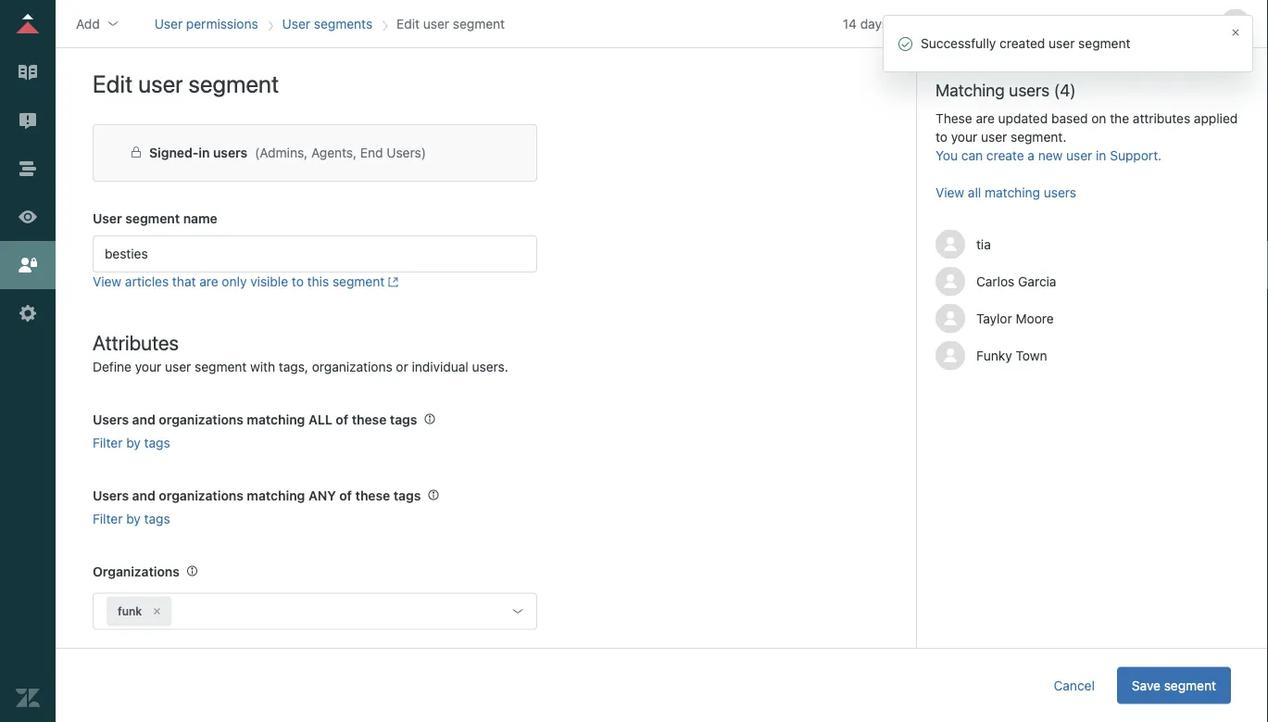 Task type: locate. For each thing, give the bounding box(es) containing it.
your inside attributes define your user segment with tags, organizations or individual users.
[[135, 359, 162, 374]]

user permissions
[[155, 16, 258, 31]]

users
[[1010, 80, 1050, 100], [213, 145, 248, 160], [1044, 185, 1077, 200]]

taylor
[[977, 311, 1013, 326]]

settings image
[[16, 301, 40, 325]]

by up organizations
[[126, 511, 141, 526]]

filter by tags link up organizations
[[93, 511, 170, 526]]

0 horizontal spatial view
[[93, 274, 122, 289]]

view articles that are only visible to this segment link
[[93, 274, 399, 289]]

your up can
[[952, 129, 978, 144]]

navigation
[[151, 10, 509, 38]]

0 vertical spatial users
[[1010, 80, 1050, 100]]

user
[[423, 16, 450, 31], [1049, 36, 1076, 51], [138, 70, 183, 98], [982, 129, 1008, 144], [1067, 148, 1093, 163], [165, 359, 191, 374]]

filter by tags down define at the left of page
[[93, 435, 170, 450]]

1 vertical spatial and
[[132, 488, 156, 503]]

0 horizontal spatial are
[[200, 274, 218, 289]]

attributes
[[1134, 110, 1191, 126]]

buy
[[959, 16, 982, 31]]

filter by tags for users and organizations matching all of these tags
[[93, 435, 170, 450]]

2 filter from the top
[[93, 511, 123, 526]]

are right these
[[976, 110, 995, 126]]

in inside these are updated based on the attributes applied to your user segment. you can create a new user in support.
[[1097, 148, 1107, 163]]

taylor moore
[[977, 311, 1055, 326]]

can
[[962, 148, 984, 163]]

applied
[[1195, 110, 1239, 126]]

0 vertical spatial of
[[336, 412, 349, 427]]

are inside these are updated based on the attributes applied to your user segment. you can create a new user in support.
[[976, 110, 995, 126]]

admins,
[[260, 145, 308, 160]]

users up organizations
[[93, 488, 129, 503]]

user left permissions
[[155, 16, 183, 31]]

in right left
[[915, 16, 926, 31]]

1 horizontal spatial your
[[952, 129, 978, 144]]

your
[[952, 129, 978, 144], [135, 359, 162, 374]]

attributes define your user segment with tags, organizations or individual users.
[[93, 331, 509, 374]]

on
[[1092, 110, 1107, 126]]

matching for users and organizations matching any of these tags
[[247, 488, 305, 503]]

0 horizontal spatial user
[[93, 211, 122, 226]]

2 by from the top
[[126, 511, 141, 526]]

user for user segments
[[282, 16, 311, 31]]

of
[[336, 412, 349, 427], [340, 488, 352, 503]]

name
[[183, 211, 218, 226]]

1 vertical spatial these
[[356, 488, 390, 503]]

edit user segment inside navigation
[[397, 16, 505, 31]]

2 filter by tags from the top
[[93, 511, 170, 526]]

edit down add popup button
[[93, 70, 133, 98]]

by down define at the left of page
[[126, 435, 141, 450]]

by for users and organizations matching any of these tags
[[126, 511, 141, 526]]

segment.
[[1011, 129, 1067, 144]]

these are updated based on the attributes applied to your user segment. you can create a new user in support.
[[936, 110, 1239, 163]]

0 vertical spatial your
[[952, 129, 978, 144]]

in left the support.
[[1097, 148, 1107, 163]]

save
[[1133, 678, 1161, 693]]

users right "end"
[[387, 145, 421, 160]]

view all matching users
[[936, 185, 1077, 200]]

1 horizontal spatial user
[[155, 16, 183, 31]]

1 horizontal spatial view
[[936, 185, 965, 200]]

filter by tags link down define at the left of page
[[93, 435, 170, 450]]

to left this
[[292, 274, 304, 289]]

1 vertical spatial of
[[340, 488, 352, 503]]

1 vertical spatial filter
[[93, 511, 123, 526]]

these for any
[[356, 488, 390, 503]]

2 horizontal spatial user
[[282, 16, 311, 31]]

filter up organizations
[[93, 511, 123, 526]]

1 horizontal spatial are
[[976, 110, 995, 126]]

organizations element
[[93, 593, 538, 630]]

tia image
[[936, 230, 966, 259]]

2 horizontal spatial in
[[1097, 148, 1107, 163]]

matching down create
[[985, 185, 1041, 200]]

0 vertical spatial organizations
[[312, 359, 393, 374]]

users left (
[[213, 145, 248, 160]]

matching left the any
[[247, 488, 305, 503]]

filter by tags
[[93, 435, 170, 450], [93, 511, 170, 526]]

cancel
[[1054, 678, 1096, 693]]

matching for users and organizations matching all of these tags
[[247, 412, 305, 427]]

filter by tags link
[[93, 435, 170, 450], [93, 511, 170, 526]]

view left the articles
[[93, 274, 122, 289]]

1 and from the top
[[132, 412, 156, 427]]

0 vertical spatial these
[[352, 412, 387, 427]]

0 vertical spatial view
[[936, 185, 965, 200]]

edit user segment
[[397, 16, 505, 31], [93, 70, 279, 98]]

filter by tags up organizations
[[93, 511, 170, 526]]

to inside these are updated based on the attributes applied to your user segment. you can create a new user in support.
[[936, 129, 948, 144]]

1 vertical spatial are
[[200, 274, 218, 289]]

users down the new
[[1044, 185, 1077, 200]]

1 vertical spatial to
[[292, 274, 304, 289]]

1 horizontal spatial edit user segment
[[397, 16, 505, 31]]

edit inside navigation
[[397, 16, 420, 31]]

0 horizontal spatial edit
[[93, 70, 133, 98]]

1 horizontal spatial to
[[936, 129, 948, 144]]

0 horizontal spatial your
[[135, 359, 162, 374]]

organizations for all
[[159, 412, 244, 427]]

tags,
[[279, 359, 309, 374]]

users and organizations matching all of these tags
[[93, 412, 418, 427]]

these right the any
[[356, 488, 390, 503]]

segment
[[453, 16, 505, 31], [1079, 36, 1131, 51], [188, 70, 279, 98], [125, 211, 180, 226], [333, 274, 385, 289], [195, 359, 247, 374], [1165, 678, 1217, 693]]

view for view all matching users
[[936, 185, 965, 200]]

0 vertical spatial to
[[936, 129, 948, 144]]

of right all
[[336, 412, 349, 427]]

of right the any
[[340, 488, 352, 503]]

days
[[861, 16, 889, 31]]

0 vertical spatial and
[[132, 412, 156, 427]]

view left all
[[936, 185, 965, 200]]

1 vertical spatial filter by tags
[[93, 511, 170, 526]]

2 vertical spatial organizations
[[159, 488, 244, 503]]

1 filter from the top
[[93, 435, 123, 450]]

and for users and organizations matching all of these tags
[[132, 412, 156, 427]]

end
[[360, 145, 383, 160]]

0 vertical spatial by
[[126, 435, 141, 450]]

1 horizontal spatial edit
[[397, 16, 420, 31]]

created
[[1000, 36, 1046, 51]]

1 vertical spatial matching
[[247, 412, 305, 427]]

2 vertical spatial matching
[[247, 488, 305, 503]]

1 filter by tags from the top
[[93, 435, 170, 450]]

to up you
[[936, 129, 948, 144]]

user right customize design icon
[[93, 211, 122, 226]]

in left (
[[199, 145, 210, 160]]

user permissions link
[[155, 16, 258, 31]]

in
[[915, 16, 926, 31], [199, 145, 210, 160], [1097, 148, 1107, 163]]

segments
[[314, 16, 373, 31]]

edit
[[397, 16, 420, 31], [93, 70, 133, 98]]

edit right segments
[[397, 16, 420, 31]]

with
[[250, 359, 275, 374]]

1 horizontal spatial in
[[915, 16, 926, 31]]

matching
[[985, 185, 1041, 200], [247, 412, 305, 427], [247, 488, 305, 503]]

view articles that are only visible to this segment
[[93, 274, 385, 289]]

0 vertical spatial filter
[[93, 435, 123, 450]]

1 vertical spatial by
[[126, 511, 141, 526]]

navigation containing user permissions
[[151, 10, 509, 38]]

attributes
[[93, 331, 179, 355]]

0 vertical spatial filter by tags link
[[93, 435, 170, 450]]

0 vertical spatial filter by tags
[[93, 435, 170, 450]]

articles
[[125, 274, 169, 289]]

1 vertical spatial organizations
[[159, 412, 244, 427]]

and down attributes
[[132, 412, 156, 427]]

1 vertical spatial filter by tags link
[[93, 511, 170, 526]]

carlos garcia
[[977, 274, 1057, 289]]

1 vertical spatial view
[[93, 274, 122, 289]]

2 and from the top
[[132, 488, 156, 503]]

moore
[[1016, 311, 1055, 326]]

carlos
[[977, 274, 1015, 289]]

these for all
[[352, 412, 387, 427]]

0 horizontal spatial edit user segment
[[93, 70, 279, 98]]

users up the 'updated'
[[1010, 80, 1050, 100]]

1 vertical spatial your
[[135, 359, 162, 374]]

help
[[1069, 16, 1097, 31]]

0 vertical spatial are
[[976, 110, 995, 126]]

tags
[[390, 412, 418, 427], [144, 435, 170, 450], [394, 488, 421, 503], [144, 511, 170, 526]]

matching left all
[[247, 412, 305, 427]]

user left segments
[[282, 16, 311, 31]]

by
[[126, 435, 141, 450], [126, 511, 141, 526]]

user segments link
[[282, 16, 373, 31]]

2 filter by tags link from the top
[[93, 511, 170, 526]]

organizations
[[312, 359, 393, 374], [159, 412, 244, 427], [159, 488, 244, 503]]

funky town image
[[936, 341, 966, 371]]

of for all
[[336, 412, 349, 427]]

User segment name field
[[93, 236, 538, 273]]

1 vertical spatial edit user segment
[[93, 70, 279, 98]]

these right all
[[352, 412, 387, 427]]

1 filter by tags link from the top
[[93, 435, 170, 450]]

close image
[[1231, 27, 1242, 38]]

users down define at the left of page
[[93, 412, 129, 427]]

1 vertical spatial edit
[[93, 70, 133, 98]]

users for users and organizations matching any of these tags
[[93, 488, 129, 503]]

view
[[936, 185, 965, 200], [93, 274, 122, 289]]

1 vertical spatial users
[[93, 412, 129, 427]]

to
[[936, 129, 948, 144], [292, 274, 304, 289]]

filter down define at the left of page
[[93, 435, 123, 450]]

by for users and organizations matching all of these tags
[[126, 435, 141, 450]]

are right that
[[200, 274, 218, 289]]

filter by tags link for users and organizations matching all of these tags
[[93, 435, 170, 450]]

2 vertical spatial users
[[93, 488, 129, 503]]

and up organizations
[[132, 488, 156, 503]]

all
[[969, 185, 982, 200]]

0 vertical spatial edit
[[397, 16, 420, 31]]

users
[[387, 145, 421, 160], [93, 412, 129, 427], [93, 488, 129, 503]]

view all matching users link
[[936, 185, 1077, 200]]

matching users (4)
[[936, 80, 1077, 100]]

0 vertical spatial edit user segment
[[397, 16, 505, 31]]

these
[[352, 412, 387, 427], [356, 488, 390, 503]]

your down attributes
[[135, 359, 162, 374]]

successfully created user segment
[[921, 36, 1131, 51]]

users for users and organizations matching all of these tags
[[93, 412, 129, 427]]

filter for users and organizations matching any of these tags
[[93, 511, 123, 526]]

user
[[155, 16, 183, 31], [282, 16, 311, 31], [93, 211, 122, 226]]

users.
[[472, 359, 509, 374]]

organizations for any
[[159, 488, 244, 503]]

1 by from the top
[[126, 435, 141, 450]]



Task type: describe. For each thing, give the bounding box(es) containing it.
new
[[1039, 148, 1063, 163]]

garcia
[[1019, 274, 1057, 289]]

or
[[396, 359, 409, 374]]

taylor moore image
[[936, 304, 966, 333]]

add button
[[70, 10, 126, 38]]

any
[[309, 488, 336, 503]]

0 horizontal spatial to
[[292, 274, 304, 289]]

town
[[1016, 348, 1048, 363]]

all
[[309, 412, 333, 427]]

filter by tags link for users and organizations matching any of these tags
[[93, 511, 170, 526]]

save segment button
[[1118, 667, 1232, 704]]

you
[[936, 148, 958, 163]]

filter for users and organizations matching all of these tags
[[93, 435, 123, 450]]

funky
[[977, 348, 1013, 363]]

updated
[[999, 110, 1049, 126]]

center
[[1101, 16, 1141, 31]]

visible
[[250, 274, 288, 289]]

segment inside navigation
[[453, 16, 505, 31]]

a
[[1028, 148, 1035, 163]]

left
[[892, 16, 912, 31]]

users and organizations matching any of these tags
[[93, 488, 421, 503]]

arrange content image
[[16, 157, 40, 181]]

the
[[1111, 110, 1130, 126]]

individual
[[412, 359, 469, 374]]

cancel button
[[1040, 667, 1110, 704]]

based
[[1052, 110, 1089, 126]]

segment inside button
[[1165, 678, 1217, 693]]

(
[[255, 145, 260, 160]]

funk option
[[107, 597, 172, 626]]

successfully created user segment status
[[883, 15, 1254, 72]]

remove image
[[151, 606, 163, 617]]

successfully
[[921, 36, 997, 51]]

manage articles image
[[16, 60, 40, 84]]

user for user segment name
[[93, 211, 122, 226]]

these
[[936, 110, 973, 126]]

create
[[987, 148, 1025, 163]]

14
[[843, 16, 857, 31]]

of for any
[[340, 488, 352, 503]]

support.
[[1111, 148, 1163, 163]]

view for view articles that are only visible to this segment
[[93, 274, 122, 289]]

help center
[[1069, 16, 1141, 31]]

1 vertical spatial users
[[213, 145, 248, 160]]

now
[[985, 16, 1010, 31]]

user segments
[[282, 16, 373, 31]]

trial.
[[929, 16, 956, 31]]

user segment name
[[93, 211, 218, 226]]

filter by tags for users and organizations matching any of these tags
[[93, 511, 170, 526]]

customize design image
[[16, 205, 40, 229]]

0 vertical spatial users
[[387, 145, 421, 160]]

only
[[222, 274, 247, 289]]

save segment
[[1133, 678, 1217, 693]]

(opens in a new tab) image
[[385, 277, 399, 288]]

14 days left in trial. buy now
[[843, 16, 1010, 31]]

permissions
[[186, 16, 258, 31]]

(4)
[[1055, 80, 1077, 100]]

and for users and organizations matching any of these tags
[[132, 488, 156, 503]]

signed-in users ( admins, agents, end users )
[[149, 145, 426, 160]]

matching
[[936, 80, 1006, 100]]

)
[[421, 145, 426, 160]]

zendesk image
[[16, 686, 40, 710]]

organizations inside attributes define your user segment with tags, organizations or individual users.
[[312, 359, 393, 374]]

agents,
[[311, 145, 357, 160]]

user permissions image
[[16, 253, 40, 277]]

segment inside attributes define your user segment with tags, organizations or individual users.
[[195, 359, 247, 374]]

2 vertical spatial users
[[1044, 185, 1077, 200]]

funky town
[[977, 348, 1048, 363]]

carlos garcia image
[[936, 267, 966, 296]]

segment inside status
[[1079, 36, 1131, 51]]

0 vertical spatial matching
[[985, 185, 1041, 200]]

you can create a new user in support. link
[[936, 148, 1163, 163]]

user inside attributes define your user segment with tags, organizations or individual users.
[[165, 359, 191, 374]]

moderate content image
[[16, 108, 40, 133]]

0 horizontal spatial in
[[199, 145, 210, 160]]

your inside these are updated based on the attributes applied to your user segment. you can create a new user in support.
[[952, 129, 978, 144]]

this
[[307, 274, 329, 289]]

tia
[[977, 237, 992, 252]]

user inside status
[[1049, 36, 1076, 51]]

signed-
[[149, 145, 199, 160]]

help center button
[[1038, 10, 1147, 38]]

add
[[76, 16, 100, 31]]

that
[[172, 274, 196, 289]]

organizations
[[93, 564, 180, 579]]

user for user permissions
[[155, 16, 183, 31]]

define
[[93, 359, 132, 374]]

funk
[[118, 605, 142, 618]]



Task type: vqa. For each thing, say whether or not it's contained in the screenshot.
Add
yes



